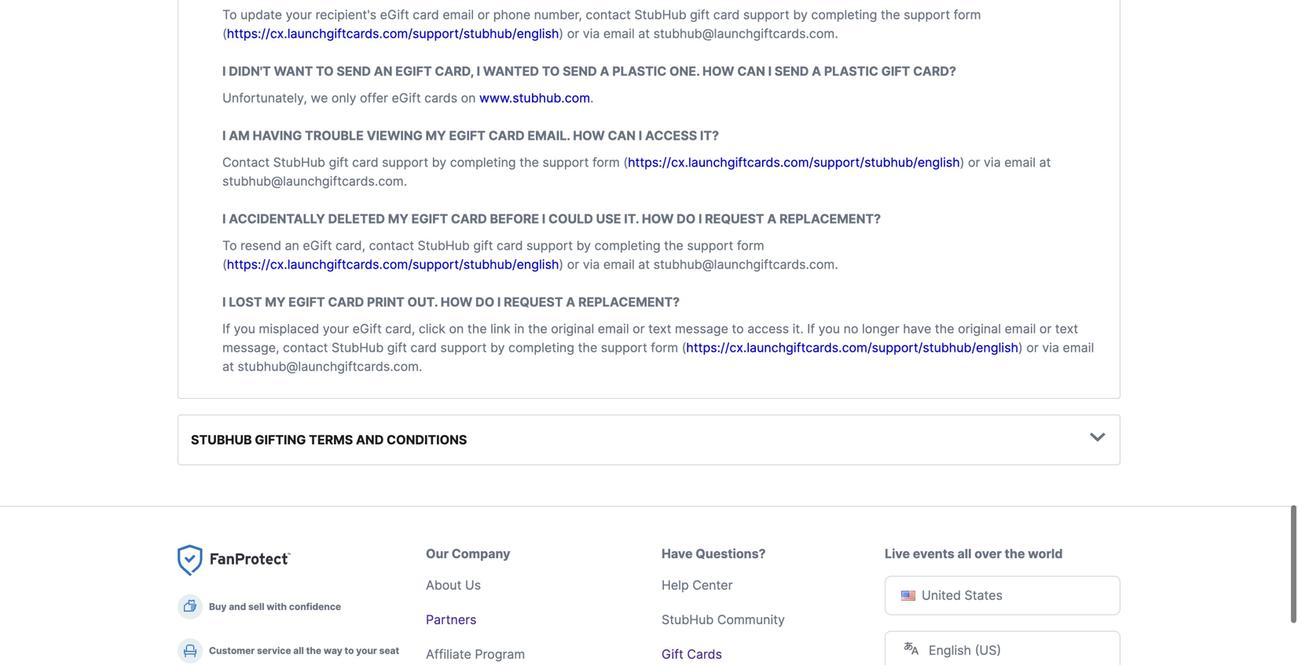 Task type: vqa. For each thing, say whether or not it's contained in the screenshot.
rightmost contact
yes



Task type: locate. For each thing, give the bounding box(es) containing it.
0 vertical spatial all
[[957, 547, 972, 562]]

gift down print
[[387, 340, 407, 356]]

access
[[747, 321, 789, 337]]

form inside to resend an egift card, contact stubhub gift card support by completing the support form (
[[737, 238, 764, 253]]

card
[[413, 7, 439, 22], [713, 7, 740, 22], [352, 155, 378, 170], [497, 238, 523, 253], [410, 340, 437, 356]]

1 vertical spatial card
[[451, 211, 487, 227]]

have
[[662, 547, 693, 562]]

send
[[337, 64, 371, 79], [563, 64, 597, 79], [775, 64, 809, 79]]

an
[[285, 238, 299, 253]]

card left print
[[328, 295, 364, 310]]

to inside to resend an egift card, contact stubhub gift card support by completing the support form (
[[222, 238, 237, 253]]

0 vertical spatial replacement?
[[779, 211, 881, 227]]

0 horizontal spatial my
[[265, 295, 286, 310]]

original right have
[[958, 321, 1001, 337]]

1 vertical spatial contact
[[369, 238, 414, 253]]

0 horizontal spatial your
[[286, 7, 312, 22]]

stubhub@launchgiftcards.com.
[[653, 26, 838, 41], [222, 174, 407, 189], [653, 257, 838, 272], [238, 359, 422, 374]]

seat
[[379, 646, 399, 657]]

plastic left gift
[[824, 64, 878, 79]]

egift right an
[[303, 238, 332, 253]]

0 vertical spatial your
[[286, 7, 312, 22]]

your left seat
[[356, 646, 377, 657]]

if right it.
[[807, 321, 815, 337]]

how right out.
[[441, 295, 473, 310]]

to inside if you misplaced your egift card, click on the link in the original email or text message to access it. if you no longer have the original email or text message, contact stubhub gift card support by completing the support form (
[[732, 321, 744, 337]]

my down cards
[[426, 128, 446, 143]]

https://cx.launchgiftcards.com/support/stubhub/english ) or via email at stubhub@launchgiftcards.com.
[[227, 26, 838, 41], [227, 257, 838, 272]]

on
[[461, 90, 476, 106], [449, 321, 464, 337]]

gift down 'trouble'
[[329, 155, 349, 170]]

your right misplaced
[[323, 321, 349, 337]]

egift up unfortunately, we only offer egift cards on www.stubhub.com .
[[395, 64, 432, 79]]

with
[[267, 602, 287, 613]]

replacement?
[[779, 211, 881, 227], [578, 295, 680, 310]]

1 vertical spatial card,
[[385, 321, 415, 337]]

egift
[[380, 7, 409, 22], [392, 90, 421, 106], [303, 238, 332, 253], [353, 321, 382, 337]]

plastic left 'one.' on the top
[[612, 64, 667, 79]]

2 plastic from the left
[[824, 64, 878, 79]]

1 vertical spatial can
[[608, 128, 636, 143]]

if up message,
[[222, 321, 230, 337]]

about
[[426, 578, 462, 593]]

0 vertical spatial can
[[737, 64, 765, 79]]

egift down print
[[353, 321, 382, 337]]

1 ) or via email at stubhub@launchgiftcards.com. from the top
[[222, 155, 1051, 189]]

do up link
[[475, 295, 494, 310]]

1 original from the left
[[551, 321, 594, 337]]

link
[[490, 321, 511, 337]]

gift inside to resend an egift card, contact stubhub gift card support by completing the support form (
[[473, 238, 493, 253]]

0 horizontal spatial card
[[328, 295, 364, 310]]

and
[[356, 432, 384, 448]]

card
[[489, 128, 525, 143], [451, 211, 487, 227], [328, 295, 364, 310]]

you left the no
[[819, 321, 840, 337]]

1 vertical spatial on
[[449, 321, 464, 337]]

to inside "to update your recipient's egift card email or phone number, contact stubhub gift card support by completing the support form ("
[[222, 7, 237, 22]]

2 ) or via email at stubhub@launchgiftcards.com. from the top
[[222, 340, 1094, 374]]

(
[[222, 26, 227, 41], [623, 155, 628, 170], [222, 257, 227, 272], [682, 340, 686, 356]]

the
[[881, 7, 900, 22], [520, 155, 539, 170], [664, 238, 684, 253], [467, 321, 487, 337], [528, 321, 547, 337], [935, 321, 954, 337], [578, 340, 597, 356], [1005, 547, 1025, 562], [306, 646, 321, 657]]

all right service
[[293, 646, 304, 657]]

by
[[793, 7, 808, 22], [432, 155, 446, 170], [576, 238, 591, 253], [490, 340, 505, 356]]

0 vertical spatial ) or via email at stubhub@launchgiftcards.com.
[[222, 155, 1051, 189]]

to up www.stubhub.com 'link'
[[542, 64, 560, 79]]

how right 'one.' on the top
[[703, 64, 734, 79]]

to update your recipient's egift card email or phone number, contact stubhub gift card support by completing the support form (
[[222, 7, 981, 41]]

card, down 'deleted'
[[336, 238, 365, 253]]

use
[[596, 211, 621, 227]]

questions?
[[696, 547, 766, 562]]

to left resend
[[222, 238, 237, 253]]

have
[[903, 321, 931, 337]]

program
[[475, 647, 525, 662]]

card,
[[336, 238, 365, 253], [385, 321, 415, 337]]

) or via email at stubhub@launchgiftcards.com. up it.
[[222, 155, 1051, 189]]

how
[[703, 64, 734, 79], [573, 128, 605, 143], [642, 211, 674, 227], [441, 295, 473, 310]]

all left over
[[957, 547, 972, 562]]

card, inside if you misplaced your egift card, click on the link in the original email or text message to access it. if you no longer have the original email or text message, contact stubhub gift card support by completing the support form (
[[385, 321, 415, 337]]

2 horizontal spatial send
[[775, 64, 809, 79]]

1 vertical spatial do
[[475, 295, 494, 310]]

1 horizontal spatial my
[[388, 211, 409, 227]]

at
[[638, 26, 650, 41], [1039, 155, 1051, 170], [638, 257, 650, 272], [222, 359, 234, 374]]

on inside if you misplaced your egift card, click on the link in the original email or text message to access it. if you no longer have the original email or text message, contact stubhub gift card support by completing the support form (
[[449, 321, 464, 337]]

) or via email at stubhub@launchgiftcards.com. down message
[[222, 340, 1094, 374]]

card, down print
[[385, 321, 415, 337]]

2 horizontal spatial card
[[489, 128, 525, 143]]

help center link
[[662, 578, 733, 593]]

how up the contact stubhub gift card support by completing the support form ( https://cx.launchgiftcards.com/support/stubhub/english
[[573, 128, 605, 143]]

gift inside if you misplaced your egift card, click on the link in the original email or text message to access it. if you no longer have the original email or text message, contact stubhub gift card support by completing the support form (
[[387, 340, 407, 356]]

0 vertical spatial request
[[705, 211, 764, 227]]

) or via email at stubhub@launchgiftcards.com.
[[222, 155, 1051, 189], [222, 340, 1094, 374]]

request
[[705, 211, 764, 227], [504, 295, 563, 310]]

0 horizontal spatial contact
[[283, 340, 328, 356]]

1 send from the left
[[337, 64, 371, 79]]

can up the contact stubhub gift card support by completing the support form ( https://cx.launchgiftcards.com/support/stubhub/english
[[608, 128, 636, 143]]

1 vertical spatial https://cx.launchgiftcards.com/support/stubhub/english ) or via email at stubhub@launchgiftcards.com.
[[227, 257, 838, 272]]

1 horizontal spatial to
[[732, 321, 744, 337]]

1 vertical spatial all
[[293, 646, 304, 657]]

https://cx.launchgiftcards.com/support/stubhub/english link for to update your recipient's egift card email or phone number, contact stubhub gift card support by completing the support form (
[[227, 26, 559, 41]]

https://cx.launchgiftcards.com/support/stubhub/english link for if you misplaced your egift card, click on the link in the original email or text message to access it. if you no longer have the original email or text message, contact stubhub gift card support by completing the support form (
[[686, 340, 1018, 356]]

https://cx.launchgiftcards.com/support/stubhub/english link for to resend an egift card, contact stubhub gift card support by completing the support form (
[[227, 257, 559, 272]]

https://cx.launchgiftcards.com/support/stubhub/english ) or via email at stubhub@launchgiftcards.com. down before
[[227, 257, 838, 272]]

unfortunately, we only offer egift cards on www.stubhub.com .
[[222, 90, 594, 106]]

want
[[274, 64, 313, 79]]

0 vertical spatial to
[[732, 321, 744, 337]]

to left the access
[[732, 321, 744, 337]]

1 horizontal spatial plastic
[[824, 64, 878, 79]]

gift down before
[[473, 238, 493, 253]]

to left update
[[222, 7, 237, 22]]

if
[[222, 321, 230, 337], [807, 321, 815, 337]]

0 horizontal spatial request
[[504, 295, 563, 310]]

0 horizontal spatial if
[[222, 321, 230, 337]]

gift up 'one.' on the top
[[690, 7, 710, 22]]

1 you from the left
[[234, 321, 255, 337]]

0 horizontal spatial plastic
[[612, 64, 667, 79]]

2 horizontal spatial your
[[356, 646, 377, 657]]

your
[[286, 7, 312, 22], [323, 321, 349, 337], [356, 646, 377, 657]]

by inside if you misplaced your egift card, click on the link in the original email or text message to access it. if you no longer have the original email or text message, contact stubhub gift card support by completing the support form (
[[490, 340, 505, 356]]

0 vertical spatial card
[[489, 128, 525, 143]]

my right 'deleted'
[[388, 211, 409, 227]]

english
[[929, 643, 971, 659]]

0 horizontal spatial all
[[293, 646, 304, 657]]

english (us)
[[929, 643, 1001, 659]]

stubhub up gift cards link
[[662, 613, 714, 628]]

stubhub community link
[[662, 613, 785, 628]]

1 horizontal spatial contact
[[369, 238, 414, 253]]

all for service
[[293, 646, 304, 657]]

united states button
[[885, 576, 1121, 631]]

) or via email at stubhub@launchgiftcards.com. for replacement?
[[222, 340, 1094, 374]]

terms
[[309, 432, 353, 448]]

i
[[222, 64, 226, 79], [477, 64, 480, 79], [768, 64, 772, 79], [222, 128, 226, 143], [639, 128, 642, 143], [222, 211, 226, 227], [542, 211, 546, 227], [699, 211, 702, 227], [222, 295, 226, 310], [497, 295, 501, 310]]

0 vertical spatial to
[[222, 7, 237, 22]]

gift cards
[[662, 647, 722, 662]]

can right 'one.' on the top
[[737, 64, 765, 79]]

0 vertical spatial on
[[461, 90, 476, 106]]

1 horizontal spatial if
[[807, 321, 815, 337]]

you up message,
[[234, 321, 255, 337]]

egift right offer at the top left of page
[[392, 90, 421, 106]]

help
[[662, 578, 689, 593]]

1 horizontal spatial send
[[563, 64, 597, 79]]

help center
[[662, 578, 733, 593]]

by inside to resend an egift card, contact stubhub gift card support by completing the support form (
[[576, 238, 591, 253]]

0 horizontal spatial to
[[316, 64, 334, 79]]

egift up misplaced
[[288, 295, 325, 310]]

support
[[743, 7, 790, 22], [904, 7, 950, 22], [382, 155, 428, 170], [543, 155, 589, 170], [527, 238, 573, 253], [687, 238, 733, 253], [440, 340, 487, 356], [601, 340, 647, 356]]

completing inside "to update your recipient's egift card email or phone number, contact stubhub gift card support by completing the support form ("
[[811, 7, 877, 22]]

to up we
[[316, 64, 334, 79]]

1 horizontal spatial card,
[[385, 321, 415, 337]]

customer service all the way to your seat
[[209, 646, 399, 657]]

0 horizontal spatial original
[[551, 321, 594, 337]]

to
[[316, 64, 334, 79], [542, 64, 560, 79]]

2 to from the top
[[222, 238, 237, 253]]

https://cx.launchgiftcards.com/support/stubhub/english ) or via email at stubhub@launchgiftcards.com. for support
[[227, 257, 838, 272]]

on right cards
[[461, 90, 476, 106]]

stubhub
[[634, 7, 686, 22], [273, 155, 325, 170], [418, 238, 470, 253], [332, 340, 384, 356], [662, 613, 714, 628]]

you
[[234, 321, 255, 337], [819, 321, 840, 337]]

https://cx.launchgiftcards.com/support/stubhub/english link
[[227, 26, 559, 41], [628, 155, 960, 170], [227, 257, 559, 272], [686, 340, 1018, 356]]

1 text from the left
[[648, 321, 671, 337]]

1 vertical spatial your
[[323, 321, 349, 337]]

stubhub@launchgiftcards.com. down misplaced
[[238, 359, 422, 374]]

our
[[426, 547, 449, 562]]

1 horizontal spatial card
[[451, 211, 487, 227]]

0 vertical spatial card,
[[336, 238, 365, 253]]

gift
[[690, 7, 710, 22], [329, 155, 349, 170], [473, 238, 493, 253], [387, 340, 407, 356]]

1 horizontal spatial all
[[957, 547, 972, 562]]

gifting
[[255, 432, 306, 448]]

0 horizontal spatial can
[[608, 128, 636, 143]]

to right way
[[345, 646, 354, 657]]

deleted
[[328, 211, 385, 227]]

0 horizontal spatial you
[[234, 321, 255, 337]]

)
[[559, 26, 564, 41], [960, 155, 965, 170], [559, 257, 564, 272], [1018, 340, 1023, 356]]

on right click
[[449, 321, 464, 337]]

all
[[957, 547, 972, 562], [293, 646, 304, 657]]

click
[[419, 321, 446, 337]]

egift up to resend an egift card, contact stubhub gift card support by completing the support form (
[[411, 211, 448, 227]]

2 vertical spatial contact
[[283, 340, 328, 356]]

1 vertical spatial ) or via email at stubhub@launchgiftcards.com.
[[222, 340, 1094, 374]]

https://cx.launchgiftcards.com/support/stubhub/english ) or via email at stubhub@launchgiftcards.com. down phone
[[227, 26, 838, 41]]

egift inside to resend an egift card, contact stubhub gift card support by completing the support form (
[[303, 238, 332, 253]]

via
[[583, 26, 600, 41], [984, 155, 1001, 170], [583, 257, 600, 272], [1042, 340, 1059, 356]]

1 horizontal spatial your
[[323, 321, 349, 337]]

1 horizontal spatial text
[[1055, 321, 1078, 337]]

1 vertical spatial request
[[504, 295, 563, 310]]

recipient's
[[315, 7, 377, 22]]

0 horizontal spatial to
[[345, 646, 354, 657]]

stubhub inside "to update your recipient's egift card email or phone number, contact stubhub gift card support by completing the support form ("
[[634, 7, 686, 22]]

0 vertical spatial do
[[677, 211, 696, 227]]

1 to from the left
[[316, 64, 334, 79]]

1 horizontal spatial you
[[819, 321, 840, 337]]

www.stubhub.com link
[[479, 90, 590, 106]]

my right "lost"
[[265, 295, 286, 310]]

egift inside "to update your recipient's egift card email or phone number, contact stubhub gift card support by completing the support form ("
[[380, 7, 409, 22]]

stubhub up 'one.' on the top
[[634, 7, 686, 22]]

contact down 'deleted'
[[369, 238, 414, 253]]

2 original from the left
[[958, 321, 1001, 337]]

egift right the recipient's at the top left of page
[[380, 7, 409, 22]]

before
[[490, 211, 539, 227]]

we
[[311, 90, 328, 106]]

original right in
[[551, 321, 594, 337]]

1 vertical spatial my
[[388, 211, 409, 227]]

stubhub@launchgiftcards.com. down 'trouble'
[[222, 174, 407, 189]]

contact inside to resend an egift card, contact stubhub gift card support by completing the support form (
[[369, 238, 414, 253]]

0 vertical spatial contact
[[586, 7, 631, 22]]

2 send from the left
[[563, 64, 597, 79]]

1 horizontal spatial original
[[958, 321, 1001, 337]]

egift
[[395, 64, 432, 79], [449, 128, 486, 143], [411, 211, 448, 227], [288, 295, 325, 310]]

card,
[[435, 64, 474, 79]]

completing
[[811, 7, 877, 22], [450, 155, 516, 170], [595, 238, 660, 253], [508, 340, 574, 356]]

stubhub up i lost my egift card print out. how do i request a replacement?
[[418, 238, 470, 253]]

1 horizontal spatial do
[[677, 211, 696, 227]]

completing inside to resend an egift card, contact stubhub gift card support by completing the support form (
[[595, 238, 660, 253]]

stubhub down print
[[332, 340, 384, 356]]

plastic
[[612, 64, 667, 79], [824, 64, 878, 79]]

1 vertical spatial to
[[345, 646, 354, 657]]

it?
[[700, 128, 719, 143]]

0 horizontal spatial card,
[[336, 238, 365, 253]]

card up to resend an egift card, contact stubhub gift card support by completing the support form (
[[451, 211, 487, 227]]

do right it.
[[677, 211, 696, 227]]

completing inside if you misplaced your egift card, click on the link in the original email or text message to access it. if you no longer have the original email or text message, contact stubhub gift card support by completing the support form (
[[508, 340, 574, 356]]

1 horizontal spatial to
[[542, 64, 560, 79]]

gift inside "to update your recipient's egift card email or phone number, contact stubhub gift card support by completing the support form ("
[[690, 7, 710, 22]]

message,
[[222, 340, 279, 356]]

live
[[885, 547, 910, 562]]

1 https://cx.launchgiftcards.com/support/stubhub/english ) or via email at stubhub@launchgiftcards.com. from the top
[[227, 26, 838, 41]]

1 vertical spatial replacement?
[[578, 295, 680, 310]]

0 horizontal spatial text
[[648, 321, 671, 337]]

your inside if you misplaced your egift card, click on the link in the original email or text message to access it. if you no longer have the original email or text message, contact stubhub gift card support by completing the support form (
[[323, 321, 349, 337]]

1 to from the top
[[222, 7, 237, 22]]

card left email.
[[489, 128, 525, 143]]

1 vertical spatial to
[[222, 238, 237, 253]]

your right update
[[286, 7, 312, 22]]

egift inside if you misplaced your egift card, click on the link in the original email or text message to access it. if you no longer have the original email or text message, contact stubhub gift card support by completing the support form (
[[353, 321, 382, 337]]

0 horizontal spatial send
[[337, 64, 371, 79]]

0 vertical spatial my
[[426, 128, 446, 143]]

or inside "to update your recipient's egift card email or phone number, contact stubhub gift card support by completing the support form ("
[[478, 7, 490, 22]]

contact right number,
[[586, 7, 631, 22]]

0 vertical spatial https://cx.launchgiftcards.com/support/stubhub/english ) or via email at stubhub@launchgiftcards.com.
[[227, 26, 838, 41]]

contact down misplaced
[[283, 340, 328, 356]]

2 you from the left
[[819, 321, 840, 337]]

2 horizontal spatial contact
[[586, 7, 631, 22]]

2 https://cx.launchgiftcards.com/support/stubhub/english ) or via email at stubhub@launchgiftcards.com. from the top
[[227, 257, 838, 272]]

accidentally
[[229, 211, 325, 227]]



Task type: describe. For each thing, give the bounding box(es) containing it.
unfortunately,
[[222, 90, 307, 106]]

stubhub community
[[662, 613, 785, 628]]

phone
[[493, 7, 531, 22]]

access
[[645, 128, 697, 143]]

1 if from the left
[[222, 321, 230, 337]]

all for events
[[957, 547, 972, 562]]

email inside "to update your recipient's egift card email or phone number, contact stubhub gift card support by completing the support form ("
[[443, 7, 474, 22]]

0 horizontal spatial do
[[475, 295, 494, 310]]

company
[[452, 547, 510, 562]]

about us link
[[426, 578, 481, 593]]

in
[[514, 321, 524, 337]]

have questions?
[[662, 547, 766, 562]]

customer
[[209, 646, 255, 657]]

lost
[[229, 295, 262, 310]]

resend
[[240, 238, 281, 253]]

how right it.
[[642, 211, 674, 227]]

us
[[465, 578, 481, 593]]

an
[[374, 64, 392, 79]]

am
[[229, 128, 250, 143]]

https://cx.launchgiftcards.com/support/stubhub/english ) or via email at stubhub@launchgiftcards.com. for number,
[[227, 26, 838, 41]]

language_20x20 image
[[904, 641, 919, 657]]

i lost my egift card print out. how do i request a replacement?
[[222, 295, 680, 310]]

card, inside to resend an egift card, contact stubhub gift card support by completing the support form (
[[336, 238, 365, 253]]

( inside if you misplaced your egift card, click on the link in the original email or text message to access it. if you no longer have the original email or text message, contact stubhub gift card support by completing the support form (
[[682, 340, 686, 356]]

i am having trouble viewing my egift card email. how can i access it?
[[222, 128, 719, 143]]

update
[[240, 7, 282, 22]]

message
[[675, 321, 728, 337]]

english (us) button
[[885, 631, 1121, 666]]

gift
[[881, 64, 910, 79]]

and
[[229, 602, 246, 613]]

wanted
[[483, 64, 539, 79]]

partners
[[426, 613, 477, 628]]

1 horizontal spatial can
[[737, 64, 765, 79]]

2 text from the left
[[1055, 321, 1078, 337]]

sell
[[248, 602, 264, 613]]

egift down cards
[[449, 128, 486, 143]]

affiliate program link
[[426, 647, 525, 662]]

1 plastic from the left
[[612, 64, 667, 79]]

cards
[[687, 647, 722, 662]]

only
[[332, 90, 356, 106]]

egift for your
[[353, 321, 382, 337]]

number,
[[534, 7, 582, 22]]

over
[[975, 547, 1002, 562]]

it.
[[624, 211, 639, 227]]

i didn't want to send an egift card, i wanted to send a plastic one. how can i send a plastic gift card?
[[222, 64, 956, 79]]

) or via email at stubhub@launchgiftcards.com. for access
[[222, 155, 1051, 189]]

the inside "to update your recipient's egift card email or phone number, contact stubhub gift card support by completing the support form ("
[[881, 7, 900, 22]]

stubhub inside to resend an egift card, contact stubhub gift card support by completing the support form (
[[418, 238, 470, 253]]

no
[[844, 321, 858, 337]]

form inside "to update your recipient's egift card email or phone number, contact stubhub gift card support by completing the support form ("
[[954, 7, 981, 22]]

contact inside "to update your recipient's egift card email or phone number, contact stubhub gift card support by completing the support form ("
[[586, 7, 631, 22]]

affiliate program
[[426, 647, 525, 662]]

2 to from the left
[[542, 64, 560, 79]]

stubhub gifting terms and conditions
[[191, 432, 467, 448]]

card inside if you misplaced your egift card, click on the link in the original email or text message to access it. if you no longer have the original email or text message, contact stubhub gift card support by completing the support form (
[[410, 340, 437, 356]]

community
[[717, 613, 785, 628]]

contact inside if you misplaced your egift card, click on the link in the original email or text message to access it. if you no longer have the original email or text message, contact stubhub gift card support by completing the support form (
[[283, 340, 328, 356]]

by inside "to update your recipient's egift card email or phone number, contact stubhub gift card support by completing the support form ("
[[793, 7, 808, 22]]

fan protect gurantee image
[[178, 545, 291, 577]]

states
[[965, 588, 1003, 604]]

having
[[253, 128, 302, 143]]

if you misplaced your egift card, click on the link in the original email or text message to access it. if you no longer have the original email or text message, contact stubhub gift card support by completing the support form (
[[222, 321, 1078, 356]]

didn't
[[229, 64, 271, 79]]

2 vertical spatial your
[[356, 646, 377, 657]]

partners link
[[426, 613, 477, 628]]

the inside to resend an egift card, contact stubhub gift card support by completing the support form (
[[664, 238, 684, 253]]

2 horizontal spatial my
[[426, 128, 446, 143]]

united
[[922, 588, 961, 604]]

2 vertical spatial my
[[265, 295, 286, 310]]

buy and sell with confidence
[[209, 602, 341, 613]]

egift for offer
[[392, 90, 421, 106]]

contact
[[222, 155, 270, 170]]

egift for recipient's
[[380, 7, 409, 22]]

stubhub@launchgiftcards.com. up 'one.' on the top
[[653, 26, 838, 41]]

trouble
[[305, 128, 364, 143]]

1 horizontal spatial request
[[705, 211, 764, 227]]

one.
[[670, 64, 700, 79]]

viewing
[[367, 128, 423, 143]]

way
[[324, 646, 342, 657]]

.
[[590, 90, 594, 106]]

2 if from the left
[[807, 321, 815, 337]]

to for to resend an egift card, contact stubhub gift card support by completing the support form (
[[222, 238, 237, 253]]

( inside to resend an egift card, contact stubhub gift card support by completing the support form (
[[222, 257, 227, 272]]

2 vertical spatial card
[[328, 295, 364, 310]]

out.
[[407, 295, 438, 310]]

world
[[1028, 547, 1063, 562]]

conditions
[[387, 432, 467, 448]]

( inside "to update your recipient's egift card email or phone number, contact stubhub gift card support by completing the support form ("
[[222, 26, 227, 41]]

live events all over the world
[[885, 547, 1063, 562]]

could
[[548, 211, 593, 227]]

www.stubhub.com
[[479, 90, 590, 106]]

stubhub@launchgiftcards.com. up the access
[[653, 257, 838, 272]]

print
[[367, 295, 405, 310]]

form inside if you misplaced your egift card, click on the link in the original email or text message to access it. if you no longer have the original email or text message, contact stubhub gift card support by completing the support form (
[[651, 340, 678, 356]]

buy
[[209, 602, 227, 613]]

affiliate
[[426, 647, 471, 662]]

offer
[[360, 90, 388, 106]]

longer
[[862, 321, 900, 337]]

service
[[257, 646, 291, 657]]

cards
[[424, 90, 457, 106]]

stubhub inside if you misplaced your egift card, click on the link in the original email or text message to access it. if you no longer have the original email or text message, contact stubhub gift card support by completing the support form (
[[332, 340, 384, 356]]

gift
[[662, 647, 683, 662]]

events
[[913, 547, 955, 562]]

it.
[[793, 321, 804, 337]]

card inside to resend an egift card, contact stubhub gift card support by completing the support form (
[[497, 238, 523, 253]]

contact stubhub gift card support by completing the support form ( https://cx.launchgiftcards.com/support/stubhub/english
[[222, 155, 960, 170]]

united states
[[922, 588, 1003, 604]]

0 horizontal spatial replacement?
[[578, 295, 680, 310]]

1 horizontal spatial replacement?
[[779, 211, 881, 227]]

to for to update your recipient's egift card email or phone number, contact stubhub gift card support by completing the support form (
[[222, 7, 237, 22]]

center
[[692, 578, 733, 593]]

confidence
[[289, 602, 341, 613]]

(us)
[[975, 643, 1001, 659]]

email.
[[528, 128, 570, 143]]

our company
[[426, 547, 510, 562]]

3 send from the left
[[775, 64, 809, 79]]

your inside "to update your recipient's egift card email or phone number, contact stubhub gift card support by completing the support form ("
[[286, 7, 312, 22]]

stubhub down "having"
[[273, 155, 325, 170]]

i accidentally deleted my egift card before i could use it. how do i request a replacement?
[[222, 211, 881, 227]]



